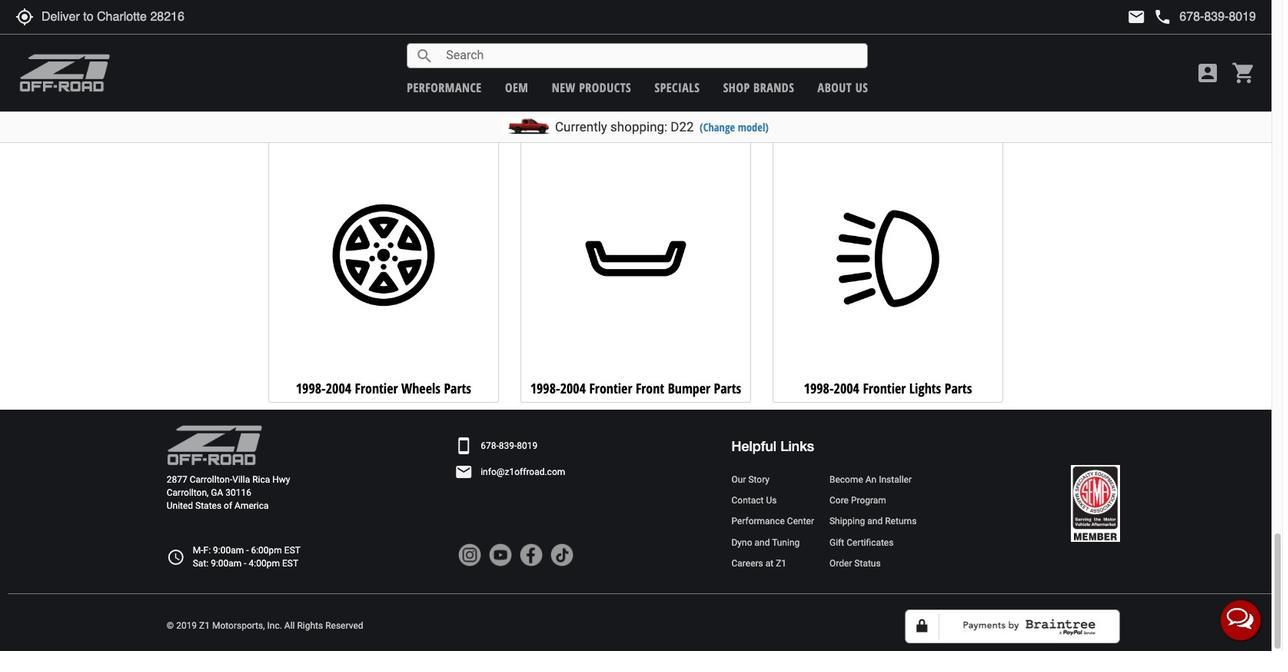 Task type: locate. For each thing, give the bounding box(es) containing it.
core program
[[830, 496, 887, 506]]

1998- inside "link"
[[804, 379, 834, 397]]

frontier inside "link"
[[863, 379, 906, 397]]

account_box
[[1196, 61, 1221, 85]]

z1 inside careers at z1 link
[[776, 558, 787, 569]]

2004 inside 1998-2004 frontier wheels / tires parts link
[[307, 94, 333, 112]]

youtube link image
[[489, 544, 512, 567]]

1 horizontal spatial z1
[[776, 558, 787, 569]]

and for returns
[[868, 516, 883, 527]]

2004 for 1998-2004 frontier front bumper parts
[[560, 379, 586, 397]]

and down "core program" 'link'
[[868, 516, 883, 527]]

1 vertical spatial wheels
[[401, 379, 441, 397]]

careers at z1 link
[[732, 557, 815, 571]]

shipping and returns
[[830, 516, 917, 527]]

smartphone
[[455, 437, 473, 456]]

0 horizontal spatial us
[[766, 496, 777, 506]]

m-
[[193, 545, 203, 556]]

rights
[[297, 621, 323, 632]]

est
[[284, 545, 301, 556], [282, 558, 298, 569]]

2019
[[176, 621, 197, 632]]

est right 4:00pm
[[282, 558, 298, 569]]

us down our story link
[[766, 496, 777, 506]]

search
[[416, 47, 434, 65]]

info@z1offroad.com link
[[481, 466, 566, 479]]

f:
[[203, 545, 211, 556]]

instagram link image
[[459, 544, 482, 567]]

access_time m-f: 9:00am - 6:00pm est sat: 9:00am - 4:00pm est
[[167, 545, 301, 569]]

careers at z1
[[732, 558, 787, 569]]

new
[[552, 79, 576, 96]]

ga
[[211, 488, 223, 499]]

1998-2004 frontier front bumper parts
[[530, 379, 742, 397]]

2004 inside 1998-2004 frontier front bumper parts link
[[560, 379, 586, 397]]

parts up smartphone
[[444, 379, 472, 397]]

order
[[830, 558, 853, 569]]

z1 for at
[[776, 558, 787, 569]]

frontier for 1998-2004 frontier lights parts
[[863, 379, 906, 397]]

1998-
[[277, 94, 307, 112], [538, 94, 568, 112], [799, 94, 829, 112], [296, 379, 326, 397], [530, 379, 560, 397], [804, 379, 834, 397]]

- left 4:00pm
[[244, 558, 247, 569]]

2004 for 1998-2004 frontier wheels parts
[[326, 379, 352, 397]]

frontier for 1998-2004 frontier wheels / tires parts
[[336, 94, 379, 112]]

gift certificates link
[[830, 537, 917, 550]]

core program link
[[830, 495, 917, 508]]

2877 carrollton-villa rica hwy carrollton, ga 30116 united states of america
[[167, 475, 290, 512]]

d22wheels image
[[273, 148, 494, 369]]

shop
[[724, 79, 750, 96]]

0 vertical spatial z1
[[776, 558, 787, 569]]

our story link
[[732, 474, 815, 487]]

dyno and tuning link
[[732, 537, 815, 550]]

1998- for 1998-2004 frontier air intakes parts
[[538, 94, 568, 112]]

specials
[[655, 79, 700, 96]]

2004 inside '1998-2004 frontier air intakes parts' link
[[568, 94, 594, 112]]

2004 inside '1998-2004 frontier wheels parts' link
[[326, 379, 352, 397]]

parts inside 1998-2004 frontier wheels / tires parts link
[[463, 94, 491, 112]]

1 horizontal spatial us
[[856, 79, 869, 96]]

frontier
[[336, 94, 379, 112], [597, 94, 640, 112], [858, 94, 901, 112], [355, 379, 398, 397], [590, 379, 633, 397], [863, 379, 906, 397]]

model)
[[738, 120, 769, 135]]

678-839-8019 link
[[481, 440, 538, 453]]

an
[[866, 475, 877, 485]]

and right dyno
[[755, 537, 770, 548]]

parts up '(change' on the top of page
[[706, 94, 734, 112]]

status
[[855, 558, 881, 569]]

frontier for 1998-2004 frontier front bumper parts
[[590, 379, 633, 397]]

wheels
[[382, 94, 422, 112], [401, 379, 441, 397]]

1 vertical spatial and
[[755, 537, 770, 548]]

info@z1offroad.com
[[481, 467, 566, 478]]

z1 right 2019
[[199, 621, 210, 632]]

1998-2004 frontier lights parts
[[804, 379, 973, 397]]

tires
[[434, 94, 460, 112]]

2004 for 1998-2004 frontier exhaust parts
[[829, 94, 855, 112]]

account_box link
[[1192, 61, 1225, 85]]

shopping_cart link
[[1228, 61, 1257, 85]]

0 vertical spatial est
[[284, 545, 301, 556]]

performance center link
[[732, 516, 815, 529]]

new products
[[552, 79, 632, 96]]

1998- for 1998-2004 frontier lights parts
[[804, 379, 834, 397]]

our
[[732, 475, 746, 485]]

contact us link
[[732, 495, 815, 508]]

1 horizontal spatial and
[[868, 516, 883, 527]]

2004 inside 1998-2004 frontier exhaust parts link
[[829, 94, 855, 112]]

shopping:
[[611, 119, 668, 135]]

d22exhaust image
[[778, 0, 999, 84]]

Search search field
[[434, 44, 868, 68]]

sema member logo image
[[1071, 465, 1121, 542]]

become
[[830, 475, 864, 485]]

performance
[[732, 516, 785, 527]]

1998-2004 frontier front bumper parts link
[[521, 133, 751, 403]]

hwy
[[272, 475, 290, 485]]

frontier for 1998-2004 frontier air intakes parts
[[597, 94, 640, 112]]

1 vertical spatial z1
[[199, 621, 210, 632]]

installer
[[879, 475, 912, 485]]

contact
[[732, 496, 764, 506]]

0 horizontal spatial z1
[[199, 621, 210, 632]]

frontier for 1998-2004 frontier exhaust parts
[[858, 94, 901, 112]]

parts right lights
[[945, 379, 973, 397]]

0 vertical spatial wheels
[[382, 94, 422, 112]]

9:00am right the f:
[[213, 545, 244, 556]]

parts right bumper
[[714, 379, 742, 397]]

1998-2004 frontier wheels / tires parts link
[[268, 0, 499, 117]]

- left 6:00pm
[[246, 545, 249, 556]]

1 vertical spatial -
[[244, 558, 247, 569]]

839-
[[499, 441, 517, 451]]

2004 for 1998-2004 frontier wheels / tires parts
[[307, 94, 333, 112]]

frontier for 1998-2004 frontier wheels parts
[[355, 379, 398, 397]]

about
[[818, 79, 852, 96]]

z1 right at
[[776, 558, 787, 569]]

performance
[[407, 79, 482, 96]]

parts right exhaust
[[950, 94, 978, 112]]

certificates
[[847, 537, 894, 548]]

0 horizontal spatial and
[[755, 537, 770, 548]]

© 2019 z1 motorsports, inc. all rights reserved
[[167, 621, 363, 632]]

9:00am
[[213, 545, 244, 556], [211, 558, 242, 569]]

(change model) link
[[700, 120, 769, 135]]

us
[[856, 79, 869, 96], [766, 496, 777, 506]]

est right 6:00pm
[[284, 545, 301, 556]]

1998-2004 frontier wheels / tires parts
[[277, 94, 491, 112]]

contact us
[[732, 496, 777, 506]]

9:00am right sat:
[[211, 558, 242, 569]]

parts right tires
[[463, 94, 491, 112]]

2004 inside 1998-2004 frontier lights parts "link"
[[834, 379, 860, 397]]

shopping_cart
[[1232, 61, 1257, 85]]

2004
[[307, 94, 333, 112], [568, 94, 594, 112], [829, 94, 855, 112], [326, 379, 352, 397], [560, 379, 586, 397], [834, 379, 860, 397]]

0 vertical spatial us
[[856, 79, 869, 96]]

z1
[[776, 558, 787, 569], [199, 621, 210, 632]]

1 vertical spatial us
[[766, 496, 777, 506]]

us right the "about"
[[856, 79, 869, 96]]

1998-2004 frontier air intakes parts
[[538, 94, 734, 112]]

order status
[[830, 558, 881, 569]]

0 vertical spatial and
[[868, 516, 883, 527]]



Task type: vqa. For each thing, say whether or not it's contained in the screenshot.
CAR?
no



Task type: describe. For each thing, give the bounding box(es) containing it.
shop brands link
[[724, 79, 795, 96]]

1998- for 1998-2004 frontier exhaust parts
[[799, 94, 829, 112]]

z1 company logo image
[[167, 426, 263, 466]]

1998-2004 frontier exhaust parts link
[[773, 0, 1004, 117]]

performance link
[[407, 79, 482, 96]]

0 vertical spatial 9:00am
[[213, 545, 244, 556]]

story
[[749, 475, 770, 485]]

currently shopping: d22 (change model)
[[555, 119, 769, 135]]

intakes
[[663, 94, 703, 112]]

shipping and returns link
[[830, 516, 917, 529]]

sat:
[[193, 558, 209, 569]]

phone link
[[1154, 8, 1257, 26]]

all
[[284, 621, 295, 632]]

0 vertical spatial -
[[246, 545, 249, 556]]

united
[[167, 501, 193, 512]]

parts inside '1998-2004 frontier wheels parts' link
[[444, 379, 472, 397]]

d22lights image
[[778, 148, 999, 369]]

4:00pm
[[249, 558, 280, 569]]

carrollton,
[[167, 488, 209, 499]]

shop brands
[[724, 79, 795, 96]]

z1 for 2019
[[199, 621, 210, 632]]

of
[[224, 501, 232, 512]]

d22
[[671, 119, 694, 135]]

mail link
[[1128, 8, 1146, 26]]

core
[[830, 496, 849, 506]]

lights
[[910, 379, 942, 397]]

currently
[[555, 119, 608, 135]]

8019
[[517, 441, 538, 451]]

links
[[781, 438, 815, 455]]

specials link
[[655, 79, 700, 96]]

performance center
[[732, 516, 815, 527]]

2004 for 1998-2004 frontier lights parts
[[834, 379, 860, 397]]

mail phone
[[1128, 8, 1172, 26]]

careers
[[732, 558, 764, 569]]

z1 motorsports logo image
[[19, 54, 110, 92]]

1998- for 1998-2004 frontier wheels / tires parts
[[277, 94, 307, 112]]

wheels for /
[[382, 94, 422, 112]]

1998-2004 frontier exhaust parts
[[799, 94, 978, 112]]

parts inside 1998-2004 frontier front bumper parts link
[[714, 379, 742, 397]]

returns
[[885, 516, 917, 527]]

carrollton-
[[190, 475, 232, 485]]

1998- for 1998-2004 frontier wheels parts
[[296, 379, 326, 397]]

2004 for 1998-2004 frontier air intakes parts
[[568, 94, 594, 112]]

1998-2004 frontier air intakes parts link
[[521, 0, 751, 117]]

new products link
[[552, 79, 632, 96]]

products
[[579, 79, 632, 96]]

1998-2004 frontier wheels parts
[[296, 379, 472, 397]]

program
[[851, 496, 887, 506]]

1998-2004 frontier lights parts link
[[773, 133, 1004, 403]]

at
[[766, 558, 774, 569]]

6:00pm
[[251, 545, 282, 556]]

exhaust
[[905, 94, 947, 112]]

wheels for parts
[[401, 379, 441, 397]]

d22wheels / tires image
[[273, 0, 494, 84]]

bumper
[[668, 379, 711, 397]]

gift certificates
[[830, 537, 894, 548]]

helpful links
[[732, 438, 815, 455]]

/
[[425, 94, 431, 112]]

rica
[[252, 475, 270, 485]]

1 vertical spatial 9:00am
[[211, 558, 242, 569]]

gift
[[830, 537, 845, 548]]

dyno
[[732, 537, 753, 548]]

(change
[[700, 120, 735, 135]]

email info@z1offroad.com
[[455, 463, 566, 482]]

our story
[[732, 475, 770, 485]]

inc.
[[267, 621, 282, 632]]

helpful
[[732, 438, 777, 455]]

mail
[[1128, 8, 1146, 26]]

about us
[[818, 79, 869, 96]]

my_location
[[15, 8, 34, 26]]

parts inside 1998-2004 frontier exhaust parts link
[[950, 94, 978, 112]]

about us link
[[818, 79, 869, 96]]

2877
[[167, 475, 187, 485]]

1998- for 1998-2004 frontier front bumper parts
[[530, 379, 560, 397]]

front
[[636, 379, 665, 397]]

d22front bumper image
[[525, 148, 747, 369]]

1998-2004 frontier wheels parts link
[[268, 133, 499, 403]]

motorsports,
[[212, 621, 265, 632]]

d22air intakes image
[[525, 0, 747, 84]]

oem
[[505, 79, 529, 96]]

parts inside 1998-2004 frontier lights parts "link"
[[945, 379, 973, 397]]

tuning
[[772, 537, 800, 548]]

shipping
[[830, 516, 866, 527]]

reserved
[[325, 621, 363, 632]]

smartphone 678-839-8019
[[455, 437, 538, 456]]

©
[[167, 621, 174, 632]]

facebook link image
[[520, 544, 543, 567]]

us for contact us
[[766, 496, 777, 506]]

and for tuning
[[755, 537, 770, 548]]

us for about us
[[856, 79, 869, 96]]

parts inside '1998-2004 frontier air intakes parts' link
[[706, 94, 734, 112]]

tiktok link image
[[551, 544, 574, 567]]

1 vertical spatial est
[[282, 558, 298, 569]]

678-
[[481, 441, 499, 451]]

become an installer link
[[830, 474, 917, 487]]

phone
[[1154, 8, 1172, 26]]



